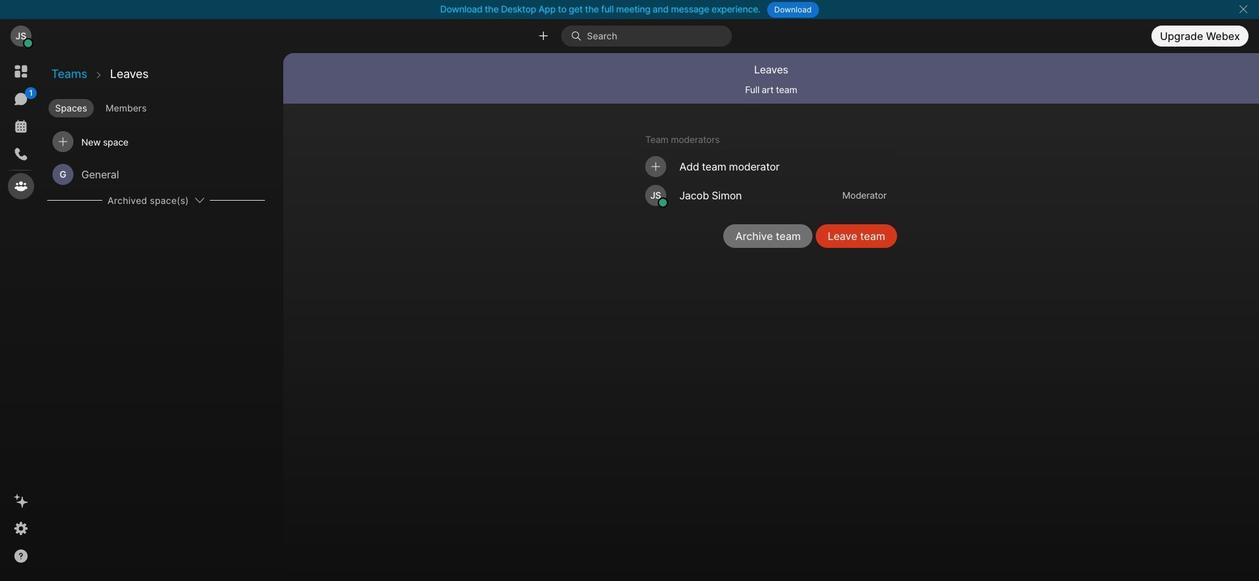 Task type: vqa. For each thing, say whether or not it's contained in the screenshot.
Webex tab list at the left top of the page
yes



Task type: describe. For each thing, give the bounding box(es) containing it.
add team moderator list item
[[635, 152, 897, 181]]

jacob simon list item
[[635, 181, 897, 210]]

general list item
[[47, 158, 265, 191]]

team moderators list
[[635, 152, 897, 211]]



Task type: locate. For each thing, give the bounding box(es) containing it.
tab list
[[46, 94, 282, 119]]

webex tab list
[[8, 58, 37, 199]]

arrow down_16 image
[[194, 195, 205, 205]]

list item
[[47, 125, 265, 158]]

navigation
[[0, 53, 42, 581]]

cancel_16 image
[[1239, 4, 1249, 14]]



